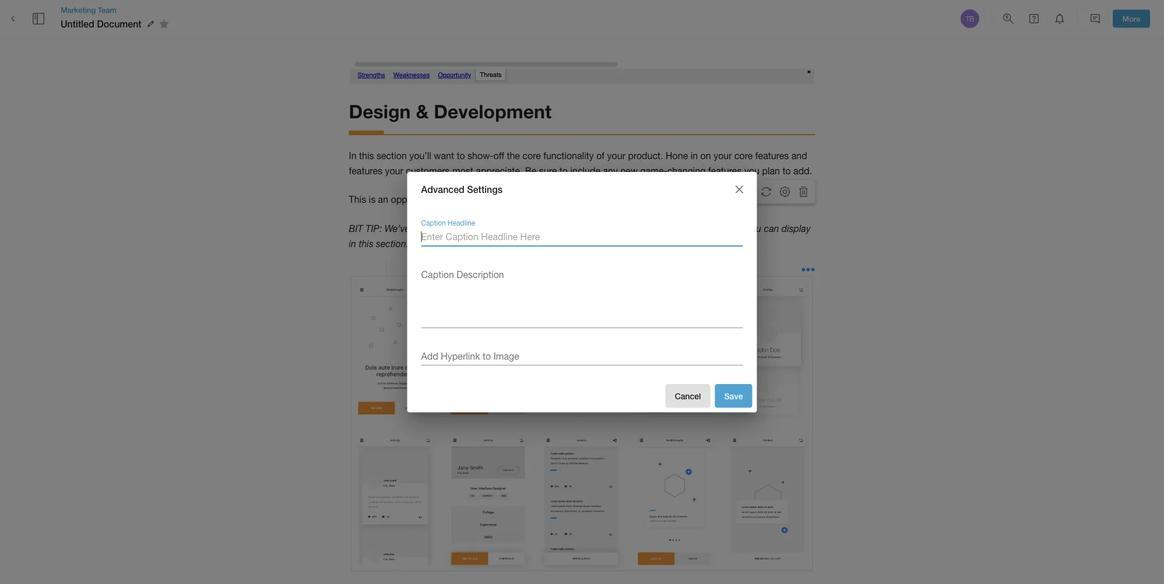 Task type: vqa. For each thing, say whether or not it's contained in the screenshot.
"creative"
yes



Task type: describe. For each thing, give the bounding box(es) containing it.
caption headline
[[421, 219, 476, 227]]

1 a from the left
[[451, 223, 456, 234]]

to up caption headline
[[442, 194, 450, 205]]

section.
[[376, 238, 409, 249]]

most
[[453, 166, 474, 177]]

mockup
[[458, 223, 492, 234]]

general
[[654, 223, 684, 234]]

Enter Caption Here text field
[[421, 269, 743, 324]]

your up any
[[608, 150, 626, 161]]

design
[[349, 100, 411, 123]]

product.
[[628, 150, 664, 161]]

marketing team link
[[61, 5, 173, 15]]

opportunity
[[391, 194, 439, 205]]

headline
[[448, 219, 476, 227]]

settings
[[467, 184, 503, 195]]

included
[[413, 223, 448, 234]]

want
[[434, 150, 454, 161]]

and inside bit tip: we've included a mockup iphone app wireframe for you to get a general sense of what you can display in this section. be creative and show off your product in it's current/future state.
[[460, 238, 476, 249]]

any
[[603, 166, 618, 177]]

marketing team
[[61, 5, 117, 14]]

favorite image
[[157, 17, 171, 31]]

this
[[349, 194, 366, 205]]

on
[[701, 150, 711, 161]]

team
[[98, 5, 117, 14]]

advanced
[[421, 184, 465, 195]]

creative
[[426, 238, 458, 249]]

wireframe
[[544, 223, 585, 234]]

to right the plan
[[783, 166, 791, 177]]

tip:
[[366, 223, 382, 234]]

you inside in this section you'll want to show-off the core functionality of your product. hone in on your core features and features your customers most appreciate. be sure to include any new game-changing features you plan to add.
[[745, 166, 760, 177]]

1 core from the left
[[523, 150, 541, 161]]

0 horizontal spatial display
[[452, 194, 482, 205]]

videos
[[578, 194, 606, 205]]

current/future
[[596, 238, 653, 249]]

1 horizontal spatial in
[[572, 238, 580, 249]]

2 core from the left
[[735, 150, 753, 161]]

1 horizontal spatial features
[[709, 166, 742, 177]]

bit tip: we've included a mockup iphone app wireframe for you to get a general sense of what you can display in this section. be creative and show off your product in it's current/future state.
[[349, 223, 814, 249]]

this inside in this section you'll want to show-off the core functionality of your product. hone in on your core features and features your customers most appreciate. be sure to include any new game-changing features you plan to add.
[[359, 150, 374, 161]]

be inside bit tip: we've included a mockup iphone app wireframe for you to get a general sense of what you can display in this section. be creative and show off your product in it's current/future state.
[[412, 238, 423, 249]]

to inside bit tip: we've included a mockup iphone app wireframe for you to get a general sense of what you can display in this section. be creative and show off your product in it's current/future state.
[[619, 223, 628, 234]]

section
[[377, 150, 407, 161]]

in inside in this section you'll want to show-off the core functionality of your product. hone in on your core features and features your customers most appreciate. be sure to include any new game-changing features you plan to add.
[[691, 150, 698, 161]]

prototype
[[678, 194, 718, 205]]

save button
[[715, 384, 753, 408]]

0 horizontal spatial features
[[349, 166, 383, 177]]

iphone
[[494, 223, 523, 234]]

your down section
[[385, 166, 404, 177]]

save
[[725, 391, 743, 401]]

be inside in this section you'll want to show-off the core functionality of your product. hone in on your core features and features your customers most appreciate. be sure to include any new game-changing features you plan to add.
[[525, 166, 537, 177]]

untitled document
[[61, 18, 142, 29]]



Task type: locate. For each thing, give the bounding box(es) containing it.
appreciate.
[[476, 166, 523, 177]]

2 this from the top
[[359, 238, 374, 249]]

of inside bit tip: we've included a mockup iphone app wireframe for you to get a general sense of what you can display in this section. be creative and show off your product in it's current/future state.
[[713, 223, 722, 234]]

of
[[597, 150, 605, 161], [608, 194, 617, 205], [713, 223, 722, 234]]

bit
[[349, 223, 363, 234]]

to
[[457, 150, 465, 161], [560, 166, 568, 177], [783, 166, 791, 177], [442, 194, 450, 205], [619, 223, 628, 234]]

we've
[[385, 223, 410, 234]]

Enter Caption Headline Here text field
[[421, 228, 743, 247]]

document
[[97, 18, 142, 29]]

0 horizontal spatial be
[[412, 238, 423, 249]]

this inside bit tip: we've included a mockup iphone app wireframe for you to get a general sense of what you can display in this section. be creative and show off your product in it's current/future state.
[[359, 238, 374, 249]]

caption
[[421, 219, 446, 227]]

2 a from the left
[[646, 223, 651, 234]]

and inside in this section you'll want to show-off the core functionality of your product. hone in on your core features and features your customers most appreciate. be sure to include any new game-changing features you plan to add.
[[792, 150, 808, 161]]

sure
[[539, 166, 557, 177]]

features
[[756, 150, 789, 161], [349, 166, 383, 177], [709, 166, 742, 177]]

your down app
[[517, 238, 535, 249]]

1 horizontal spatial be
[[525, 166, 537, 177]]

0 vertical spatial this
[[359, 150, 374, 161]]

product,
[[640, 194, 675, 205]]

2 vertical spatial of
[[713, 223, 722, 234]]

off
[[494, 150, 505, 161], [503, 238, 514, 249]]

changing
[[668, 166, 706, 177]]

design & development
[[349, 100, 552, 123]]

and right the gifs,
[[560, 194, 576, 205]]

you left can
[[747, 223, 762, 234]]

of up any
[[597, 150, 605, 161]]

advanced settings dialog
[[407, 172, 757, 413]]

1 vertical spatial display
[[782, 223, 811, 234]]

your down new
[[619, 194, 637, 205]]

can
[[764, 223, 780, 234]]

0 vertical spatial off
[[494, 150, 505, 161]]

to right sure
[[560, 166, 568, 177]]

display inside bit tip: we've included a mockup iphone app wireframe for you to get a general sense of what you can display in this section. be creative and show off your product in it's current/future state.
[[782, 223, 811, 234]]

1 this from the top
[[359, 150, 374, 161]]

show
[[479, 238, 501, 249]]

of left what
[[713, 223, 722, 234]]

1 horizontal spatial and
[[560, 194, 576, 205]]

0 horizontal spatial and
[[460, 238, 476, 249]]

new
[[621, 166, 638, 177]]

features up the plan
[[756, 150, 789, 161]]

1 vertical spatial off
[[503, 238, 514, 249]]

1 horizontal spatial of
[[608, 194, 617, 205]]

2 horizontal spatial of
[[713, 223, 722, 234]]

plan
[[763, 166, 780, 177]]

to up most
[[457, 150, 465, 161]]

in
[[349, 150, 357, 161]]

1 vertical spatial and
[[560, 194, 576, 205]]

display up headline
[[452, 194, 482, 205]]

more
[[1123, 14, 1141, 23]]

off left the
[[494, 150, 505, 161]]

product
[[537, 238, 570, 249]]

add.
[[794, 166, 813, 177]]

show-
[[468, 150, 494, 161]]

app
[[526, 223, 542, 234]]

this down tip:
[[359, 238, 374, 249]]

https:// text field
[[421, 347, 743, 366]]

2 horizontal spatial in
[[691, 150, 698, 161]]

of inside in this section you'll want to show-off the core functionality of your product. hone in on your core features and features your customers most appreciate. be sure to include any new game-changing features you plan to add.
[[597, 150, 605, 161]]

for
[[588, 223, 599, 234]]

in down bit
[[349, 238, 356, 249]]

an
[[378, 194, 389, 205]]

1 vertical spatial be
[[412, 238, 423, 249]]

your
[[608, 150, 626, 161], [714, 150, 732, 161], [385, 166, 404, 177], [619, 194, 637, 205], [517, 238, 535, 249]]

you'll
[[410, 150, 432, 161]]

your right on
[[714, 150, 732, 161]]

in left it's
[[572, 238, 580, 249]]

and down mockup
[[460, 238, 476, 249]]

1 horizontal spatial display
[[782, 223, 811, 234]]

gifs,
[[535, 194, 558, 205]]

and up the add.
[[792, 150, 808, 161]]

1 horizontal spatial a
[[646, 223, 651, 234]]

be
[[525, 166, 537, 177], [412, 238, 423, 249]]

1 vertical spatial this
[[359, 238, 374, 249]]

1 vertical spatial of
[[608, 194, 617, 205]]

include
[[571, 166, 601, 177]]

the
[[507, 150, 520, 161]]

0 horizontal spatial in
[[349, 238, 356, 249]]

core
[[523, 150, 541, 161], [735, 150, 753, 161]]

advanced settings
[[421, 184, 503, 195]]

0 horizontal spatial core
[[523, 150, 541, 161]]

features down in on the top left of page
[[349, 166, 383, 177]]

a
[[451, 223, 456, 234], [646, 223, 651, 234]]

cancel button
[[666, 384, 711, 408]]

2 horizontal spatial features
[[756, 150, 789, 161]]

development
[[434, 100, 552, 123]]

more button
[[1114, 10, 1151, 28]]

untitled
[[61, 18, 94, 29]]

functionality
[[544, 150, 594, 161]]

0 horizontal spatial of
[[597, 150, 605, 161]]

this right in on the top left of page
[[359, 150, 374, 161]]

off down iphone
[[503, 238, 514, 249]]

0 vertical spatial of
[[597, 150, 605, 161]]

you
[[745, 166, 760, 177], [602, 223, 617, 234], [747, 223, 762, 234]]

you left the plan
[[745, 166, 760, 177]]

is
[[369, 194, 376, 205]]

of right videos
[[608, 194, 617, 205]]

2 horizontal spatial and
[[792, 150, 808, 161]]

what
[[724, 223, 744, 234]]

marketing
[[61, 5, 96, 14]]

this
[[359, 150, 374, 161], [359, 238, 374, 249]]

be down included
[[412, 238, 423, 249]]

a up creative
[[451, 223, 456, 234]]

0 vertical spatial and
[[792, 150, 808, 161]]

cancel
[[675, 391, 701, 401]]

wireframes,
[[485, 194, 533, 205]]

0 vertical spatial be
[[525, 166, 537, 177]]

service.
[[732, 194, 764, 205]]

a right get
[[646, 223, 651, 234]]

get
[[630, 223, 643, 234]]

&
[[416, 100, 429, 123]]

0 vertical spatial display
[[452, 194, 482, 205]]

or
[[721, 194, 729, 205]]

it's
[[582, 238, 594, 249]]

display
[[452, 194, 482, 205], [782, 223, 811, 234]]

2 vertical spatial and
[[460, 238, 476, 249]]

sense
[[687, 223, 711, 234]]

your inside bit tip: we've included a mockup iphone app wireframe for you to get a general sense of what you can display in this section. be creative and show off your product in it's current/future state.
[[517, 238, 535, 249]]

in this section you'll want to show-off the core functionality of your product. hone in on your core features and features your customers most appreciate. be sure to include any new game-changing features you plan to add.
[[349, 150, 813, 177]]

you right for
[[602, 223, 617, 234]]

in
[[691, 150, 698, 161], [349, 238, 356, 249], [572, 238, 580, 249]]

hone
[[666, 150, 688, 161]]

this is an opportunity to display wireframes, gifs, and videos of your product, prototype or service.
[[349, 194, 764, 205]]

in left on
[[691, 150, 698, 161]]

display right can
[[782, 223, 811, 234]]

tb
[[966, 15, 975, 23]]

state.
[[655, 238, 678, 249]]

game-
[[641, 166, 668, 177]]

to left get
[[619, 223, 628, 234]]

tb button
[[960, 8, 982, 30]]

1 horizontal spatial core
[[735, 150, 753, 161]]

core right on
[[735, 150, 753, 161]]

features down on
[[709, 166, 742, 177]]

customers
[[406, 166, 450, 177]]

off inside in this section you'll want to show-off the core functionality of your product. hone in on your core features and features your customers most appreciate. be sure to include any new game-changing features you plan to add.
[[494, 150, 505, 161]]

be left sure
[[525, 166, 537, 177]]

off inside bit tip: we've included a mockup iphone app wireframe for you to get a general sense of what you can display in this section. be creative and show off your product in it's current/future state.
[[503, 238, 514, 249]]

and
[[792, 150, 808, 161], [560, 194, 576, 205], [460, 238, 476, 249]]

core right the
[[523, 150, 541, 161]]

0 horizontal spatial a
[[451, 223, 456, 234]]



